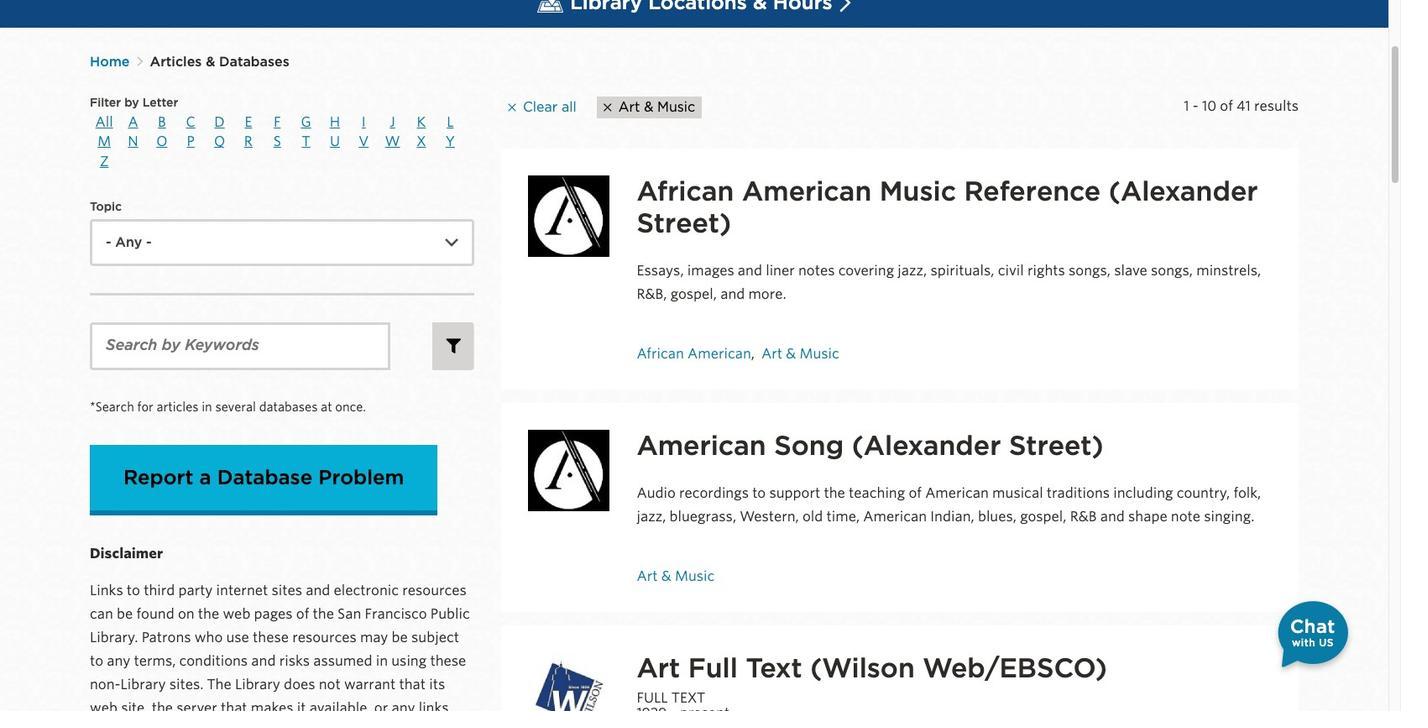Task type: describe. For each thing, give the bounding box(es) containing it.
v
[[359, 134, 369, 150]]

found
[[137, 606, 174, 622]]

*search
[[90, 401, 134, 414]]

1 horizontal spatial to
[[127, 583, 140, 599]]

assumed
[[313, 653, 372, 669]]

full
[[637, 690, 668, 706]]

art & music inside american song (alexander street) article
[[637, 569, 715, 585]]

0 horizontal spatial resources
[[292, 630, 357, 646]]

african american music reference (alexander street) article
[[501, 148, 1299, 390]]

text
[[672, 690, 706, 706]]

r&b
[[1071, 509, 1097, 525]]

y z
[[100, 134, 455, 169]]

notes
[[799, 263, 835, 279]]

x link
[[407, 134, 436, 150]]

and inside audio recordings to support the teaching of american musical traditions including country, folk, jazz, bluegrass, western, old time, american indian, blues, gospel, r&b and shape note singing.
[[1101, 509, 1125, 525]]

country,
[[1177, 486, 1231, 502]]

who
[[195, 630, 223, 646]]

musical
[[993, 486, 1044, 502]]

shape
[[1129, 509, 1168, 525]]

more.
[[749, 287, 787, 303]]

b
[[158, 114, 166, 130]]

not
[[319, 677, 341, 693]]

by
[[124, 96, 139, 109]]

third
[[144, 583, 175, 599]]

0 horizontal spatial to
[[90, 653, 103, 669]]

n
[[128, 134, 138, 150]]

spirituals,
[[931, 263, 995, 279]]

2 library from the left
[[235, 677, 280, 693]]

k link
[[407, 114, 436, 130]]

10
[[1203, 99, 1217, 114]]

may
[[360, 630, 388, 646]]

american inside african american music reference (alexander street)
[[742, 174, 872, 207]]

art full text (wilson web/ebsco) article
[[501, 625, 1299, 711]]

0 vertical spatial web
[[223, 606, 251, 622]]

the
[[207, 677, 232, 693]]

& right articles
[[206, 53, 215, 69]]

and down images
[[721, 287, 745, 303]]

a link
[[119, 114, 148, 130]]

1 songs, from the left
[[1069, 263, 1111, 279]]

american down teaching
[[864, 509, 927, 525]]

music inside american song (alexander street) article
[[675, 569, 715, 585]]

electronic
[[334, 583, 399, 599]]

server
[[177, 700, 217, 711]]

d
[[214, 114, 225, 130]]

civil
[[998, 263, 1024, 279]]

main content containing african american music reference (alexander street)
[[90, 70, 1299, 711]]

0 vertical spatial art & music
[[619, 99, 696, 115]]

1 - 10 of 41 results
[[1184, 99, 1299, 114]]

patrons
[[142, 630, 191, 646]]

1 horizontal spatial art & music link
[[762, 346, 840, 362]]

s link
[[263, 134, 292, 150]]

w
[[385, 134, 400, 150]]

african american music reference (alexander street) link
[[637, 174, 1259, 239]]

x
[[417, 134, 426, 150]]

art right all
[[619, 99, 640, 115]]

y
[[446, 134, 455, 150]]

time,
[[827, 509, 860, 525]]

all
[[95, 114, 113, 130]]

0 vertical spatial that
[[399, 677, 426, 693]]

1
[[1184, 99, 1190, 114]]

home
[[90, 53, 130, 69]]

1 vertical spatial any
[[392, 700, 415, 711]]

minstrels,
[[1197, 263, 1262, 279]]

subject
[[412, 630, 459, 646]]

art inside american song (alexander street) article
[[637, 569, 658, 585]]

report
[[123, 465, 193, 490]]

art & music inside african american music reference (alexander street) article
[[762, 346, 840, 362]]

old
[[803, 509, 823, 525]]

q link
[[205, 134, 234, 150]]

o link
[[148, 134, 176, 150]]

african for african american
[[637, 346, 684, 362]]

z
[[100, 153, 109, 169]]

covering
[[839, 263, 895, 279]]

in inside links to third party internet sites and electronic resources can be found on the web pages of the san francisco public library. patrons who use these resources may be subject to any terms, conditions and risks assumed in using these non-library sites. the library does not warrant that its web site, the server that makes it available, or any
[[376, 653, 388, 669]]

african for african american music reference (alexander street)
[[637, 174, 734, 207]]

use
[[226, 630, 249, 646]]

j
[[390, 114, 395, 130]]

& inside american song (alexander street) article
[[662, 569, 672, 585]]

e link
[[234, 114, 263, 130]]

essays,
[[637, 263, 684, 279]]

report a database problem
[[123, 465, 404, 490]]

articles & databases
[[150, 53, 290, 69]]

african american music reference image
[[528, 175, 610, 257]]

e
[[245, 114, 252, 130]]

filter by letter
[[90, 96, 178, 109]]

library.
[[90, 630, 138, 646]]

folk,
[[1234, 486, 1262, 502]]

links
[[90, 583, 123, 599]]

does
[[284, 677, 315, 693]]

clear
[[523, 99, 558, 115]]

of inside audio recordings to support the teaching of american musical traditions including country, folk, jazz, bluegrass, western, old time, american indian, blues, gospel, r&b and shape note singing.
[[909, 486, 922, 502]]

i
[[362, 114, 366, 130]]

Search by Keywords search field
[[90, 323, 391, 370]]

party
[[178, 583, 213, 599]]

teaching
[[849, 486, 906, 502]]

c link
[[176, 114, 205, 130]]

african american link
[[637, 346, 752, 362]]

databases
[[219, 53, 290, 69]]

bluegrass,
[[670, 509, 737, 525]]

41
[[1237, 99, 1251, 114]]

j link
[[378, 114, 407, 130]]

z link
[[90, 153, 119, 170]]

1 horizontal spatial street)
[[1010, 429, 1104, 462]]

the right 'site,'
[[152, 700, 173, 711]]

art full text (wilson web/ebsco) link
[[637, 651, 1108, 684]]

& right all
[[644, 99, 654, 115]]

american up indian,
[[926, 486, 989, 502]]

and up more.
[[738, 263, 763, 279]]

g
[[301, 114, 311, 130]]

k
[[417, 114, 426, 130]]

on
[[178, 606, 195, 622]]

rights
[[1028, 263, 1066, 279]]

filter
[[90, 96, 121, 109]]

gospel, inside essays, images and liner notes covering jazz, spirituals, civil rights songs, slave songs, minstrels, r&b, gospel, and more.
[[671, 287, 717, 303]]

p
[[187, 134, 195, 150]]



Task type: vqa. For each thing, say whether or not it's contained in the screenshot.
Cherokee
no



Task type: locate. For each thing, give the bounding box(es) containing it.
0 vertical spatial jazz,
[[898, 263, 927, 279]]

clear all
[[523, 99, 577, 115]]

jazz, inside audio recordings to support the teaching of american musical traditions including country, folk, jazz, bluegrass, western, old time, american indian, blues, gospel, r&b and shape note singing.
[[637, 509, 666, 525]]

0 horizontal spatial in
[[202, 401, 212, 414]]

in down may
[[376, 653, 388, 669]]

art inside african american music reference (alexander street) article
[[762, 346, 783, 362]]

0 horizontal spatial that
[[221, 700, 247, 711]]

us
[[1320, 637, 1335, 649]]

gospel, down images
[[671, 287, 717, 303]]

street) inside african american music reference (alexander street)
[[637, 207, 732, 239]]

support
[[770, 486, 821, 502]]

it
[[297, 700, 306, 711]]

be right can
[[117, 606, 133, 622]]

all
[[562, 99, 577, 115]]

to
[[753, 486, 766, 502], [127, 583, 140, 599], [90, 653, 103, 669]]

0 vertical spatial resources
[[403, 583, 467, 599]]

be down francisco
[[392, 630, 408, 646]]

0 vertical spatial art & music link
[[762, 346, 840, 362]]

0 horizontal spatial these
[[253, 630, 289, 646]]

art inside art full text (wilson web/ebsco) full text
[[637, 651, 680, 684]]

1 horizontal spatial jazz,
[[898, 263, 927, 279]]

1 horizontal spatial any
[[392, 700, 415, 711]]

and right sites
[[306, 583, 330, 599]]

1 vertical spatial resources
[[292, 630, 357, 646]]

0 horizontal spatial web
[[90, 700, 118, 711]]

0 horizontal spatial be
[[117, 606, 133, 622]]

these up its
[[430, 653, 466, 669]]

jazz, inside essays, images and liner notes covering jazz, spirituals, civil rights songs, slave songs, minstrels, r&b, gospel, and more.
[[898, 263, 927, 279]]

0 horizontal spatial library
[[121, 677, 166, 693]]

v link
[[349, 134, 378, 150]]

0 vertical spatial these
[[253, 630, 289, 646]]

& down more.
[[786, 346, 796, 362]]

y link
[[436, 134, 465, 150]]

(alexander
[[1109, 174, 1259, 207], [852, 429, 1001, 462]]

gospel, inside audio recordings to support the teaching of american musical traditions including country, folk, jazz, bluegrass, western, old time, american indian, blues, gospel, r&b and shape note singing.
[[1021, 509, 1067, 525]]

2 vertical spatial of
[[296, 606, 309, 622]]

site,
[[121, 700, 148, 711]]

0 horizontal spatial (alexander
[[852, 429, 1001, 462]]

of right teaching
[[909, 486, 922, 502]]

& inside african american music reference (alexander street) article
[[786, 346, 796, 362]]

of down sites
[[296, 606, 309, 622]]

art & music link down bluegrass,
[[637, 569, 715, 585]]

0 vertical spatial in
[[202, 401, 212, 414]]

2 vertical spatial to
[[90, 653, 103, 669]]

2 songs, from the left
[[1152, 263, 1194, 279]]

to up non-
[[90, 653, 103, 669]]

in left several
[[202, 401, 212, 414]]

0 horizontal spatial jazz,
[[637, 509, 666, 525]]

1 horizontal spatial that
[[399, 677, 426, 693]]

f
[[274, 114, 281, 130]]

the inside audio recordings to support the teaching of american musical traditions including country, folk, jazz, bluegrass, western, old time, american indian, blues, gospel, r&b and shape note singing.
[[824, 486, 846, 502]]

1 african from the top
[[637, 174, 734, 207]]

1 library from the left
[[121, 677, 166, 693]]

0 vertical spatial of
[[1221, 99, 1234, 114]]

jazz, right covering
[[898, 263, 927, 279]]

results
[[1255, 99, 1299, 114]]

readers guide retrospective | (wilson) image
[[528, 652, 610, 711]]

francisco
[[365, 606, 427, 622]]

images
[[688, 263, 735, 279]]

*search for articles in several databases at once.
[[90, 401, 366, 414]]

internet
[[216, 583, 268, 599]]

m
[[98, 134, 111, 150]]

all link
[[90, 114, 119, 130]]

1 horizontal spatial these
[[430, 653, 466, 669]]

l
[[447, 114, 454, 130]]

chat with us
[[1291, 616, 1336, 649]]

home link
[[90, 53, 130, 69]]

0 horizontal spatial of
[[296, 606, 309, 622]]

web down non-
[[90, 700, 118, 711]]

singing.
[[1205, 509, 1255, 525]]

disclaimer
[[90, 546, 163, 562]]

1 vertical spatial web
[[90, 700, 118, 711]]

& down bluegrass,
[[662, 569, 672, 585]]

american song (alexander street) article
[[501, 403, 1299, 612]]

a
[[128, 114, 138, 130]]

these down pages
[[253, 630, 289, 646]]

o
[[156, 134, 167, 150]]

liner
[[766, 263, 795, 279]]

that down using
[[399, 677, 426, 693]]

-
[[1193, 99, 1199, 114]]

american
[[742, 174, 872, 207], [688, 346, 752, 362], [637, 429, 767, 462], [926, 486, 989, 502], [864, 509, 927, 525]]

0 vertical spatial be
[[117, 606, 133, 622]]

1 horizontal spatial of
[[909, 486, 922, 502]]

d link
[[205, 114, 234, 130]]

art down audio
[[637, 569, 658, 585]]

art & music link down more.
[[762, 346, 840, 362]]

u
[[330, 134, 340, 150]]

street) up the essays,
[[637, 207, 732, 239]]

0 horizontal spatial songs,
[[1069, 263, 1111, 279]]

1 vertical spatial (alexander
[[852, 429, 1001, 462]]

jazz,
[[898, 263, 927, 279], [637, 509, 666, 525]]

songs, right slave
[[1152, 263, 1194, 279]]

1 vertical spatial jazz,
[[637, 509, 666, 525]]

l m
[[98, 114, 454, 150]]

1 horizontal spatial songs,
[[1152, 263, 1194, 279]]

library up 'site,'
[[121, 677, 166, 693]]

s
[[274, 134, 281, 150]]

public
[[431, 606, 470, 622]]

0 vertical spatial to
[[753, 486, 766, 502]]

1 vertical spatial these
[[430, 653, 466, 669]]

1 vertical spatial to
[[127, 583, 140, 599]]

american up notes
[[742, 174, 872, 207]]

chat
[[1291, 616, 1336, 637]]

1 vertical spatial gospel,
[[1021, 509, 1067, 525]]

problem
[[319, 465, 404, 490]]

0 horizontal spatial art & music link
[[637, 569, 715, 585]]

(alexander inside african american music reference (alexander street)
[[1109, 174, 1259, 207]]

web/ebsco)
[[923, 651, 1108, 684]]

library up makes
[[235, 677, 280, 693]]

jazz, down audio
[[637, 509, 666, 525]]

1 vertical spatial street)
[[1010, 429, 1104, 462]]

r link
[[234, 134, 263, 150]]

african inside african american music reference (alexander street)
[[637, 174, 734, 207]]

1 horizontal spatial gospel,
[[1021, 509, 1067, 525]]

with
[[1293, 637, 1316, 649]]

its
[[429, 677, 445, 693]]

1 vertical spatial art & music
[[762, 346, 840, 362]]

resources up public
[[403, 583, 467, 599]]

to left third
[[127, 583, 140, 599]]

m link
[[90, 134, 119, 150]]

full
[[688, 651, 738, 684]]

c
[[186, 114, 196, 130]]

non-
[[90, 677, 121, 693]]

0 horizontal spatial any
[[107, 653, 130, 669]]

0 horizontal spatial street)
[[637, 207, 732, 239]]

art up full
[[637, 651, 680, 684]]

art down more.
[[762, 346, 783, 362]]

art & music link
[[762, 346, 840, 362], [637, 569, 715, 585]]

0 vertical spatial african
[[637, 174, 734, 207]]

2 horizontal spatial to
[[753, 486, 766, 502]]

1 horizontal spatial library
[[235, 677, 280, 693]]

h
[[330, 114, 340, 130]]

american down more.
[[688, 346, 752, 362]]

song
[[775, 429, 844, 462]]

and left risks
[[251, 653, 276, 669]]

gospel, down musical
[[1021, 509, 1067, 525]]

u link
[[321, 134, 349, 150]]

and right r&b
[[1101, 509, 1125, 525]]

the up "time,"
[[824, 486, 846, 502]]

to inside audio recordings to support the teaching of american musical traditions including country, folk, jazz, bluegrass, western, old time, american indian, blues, gospel, r&b and shape note singing.
[[753, 486, 766, 502]]

0 vertical spatial any
[[107, 653, 130, 669]]

0 vertical spatial gospel,
[[671, 287, 717, 303]]

2 horizontal spatial of
[[1221, 99, 1234, 114]]

any
[[107, 653, 130, 669], [392, 700, 415, 711]]

a
[[199, 465, 211, 490]]

any down library.
[[107, 653, 130, 669]]

main content
[[90, 70, 1299, 711]]

including
[[1114, 486, 1174, 502]]

traditions
[[1047, 486, 1110, 502]]

1 horizontal spatial (alexander
[[1109, 174, 1259, 207]]

in
[[202, 401, 212, 414], [376, 653, 388, 669]]

american song | (alexander street) image
[[528, 430, 610, 512]]

2 vertical spatial art & music
[[637, 569, 715, 585]]

art full text (wilson web/ebsco) full text
[[637, 651, 1108, 706]]

1 vertical spatial be
[[392, 630, 408, 646]]

that down the
[[221, 700, 247, 711]]

for
[[137, 401, 153, 414]]

terms,
[[134, 653, 176, 669]]

0 horizontal spatial gospel,
[[671, 287, 717, 303]]

any right or
[[392, 700, 415, 711]]

2 african from the top
[[637, 346, 684, 362]]

database
[[217, 465, 313, 490]]

n link
[[119, 134, 148, 150]]

web up the use
[[223, 606, 251, 622]]

1 vertical spatial in
[[376, 653, 388, 669]]

t link
[[292, 134, 321, 150]]

1 horizontal spatial in
[[376, 653, 388, 669]]

resources up assumed
[[292, 630, 357, 646]]

of left 41 at the top right
[[1221, 99, 1234, 114]]

1 vertical spatial african
[[637, 346, 684, 362]]

san
[[338, 606, 361, 622]]

to up western,
[[753, 486, 766, 502]]

0 vertical spatial (alexander
[[1109, 174, 1259, 207]]

1 vertical spatial of
[[909, 486, 922, 502]]

indian,
[[931, 509, 975, 525]]

0 vertical spatial street)
[[637, 207, 732, 239]]

of inside links to third party internet sites and electronic resources can be found on the web pages of the san francisco public library. patrons who use these resources may be subject to any terms, conditions and risks assumed in using these non-library sites. the library does not warrant that its web site, the server that makes it available, or any
[[296, 606, 309, 622]]

g link
[[292, 114, 321, 130]]

african
[[637, 174, 734, 207], [637, 346, 684, 362]]

1 vertical spatial that
[[221, 700, 247, 711]]

the right on at bottom
[[198, 606, 219, 622]]

songs, left slave
[[1069, 263, 1111, 279]]

street) up traditions
[[1010, 429, 1104, 462]]

1 vertical spatial art & music link
[[637, 569, 715, 585]]

note
[[1172, 509, 1201, 525]]

&
[[206, 53, 215, 69], [644, 99, 654, 115], [786, 346, 796, 362], [662, 569, 672, 585]]

warrant
[[344, 677, 396, 693]]

1 horizontal spatial be
[[392, 630, 408, 646]]

using
[[392, 653, 427, 669]]

pages
[[254, 606, 293, 622]]

the
[[824, 486, 846, 502], [198, 606, 219, 622], [313, 606, 334, 622], [152, 700, 173, 711]]

f link
[[263, 114, 292, 130]]

q
[[214, 134, 225, 150]]

r&b,
[[637, 287, 667, 303]]

art
[[619, 99, 640, 115], [762, 346, 783, 362], [637, 569, 658, 585], [637, 651, 680, 684]]

1 horizontal spatial web
[[223, 606, 251, 622]]

t
[[302, 134, 311, 150]]

music inside african american music reference (alexander street)
[[880, 174, 957, 207]]

blues,
[[978, 509, 1017, 525]]

several
[[215, 401, 256, 414]]

available,
[[310, 700, 371, 711]]

1 horizontal spatial resources
[[403, 583, 467, 599]]

american up recordings
[[637, 429, 767, 462]]

databases
[[259, 401, 318, 414]]

the left san
[[313, 606, 334, 622]]



